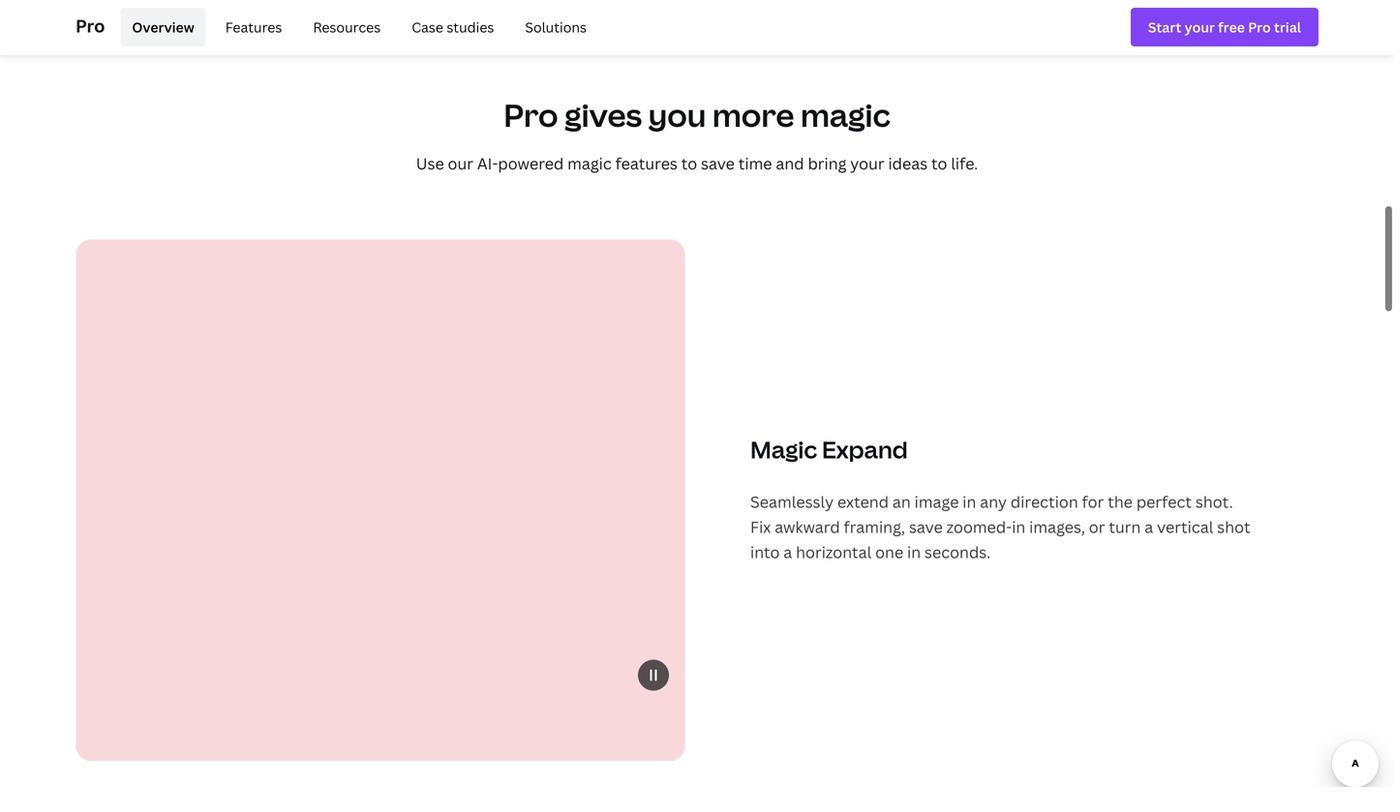 Task type: vqa. For each thing, say whether or not it's contained in the screenshot.
button
no



Task type: locate. For each thing, give the bounding box(es) containing it.
zoomed-
[[947, 517, 1012, 538]]

pro left 'overview' link
[[76, 14, 105, 38]]

1 horizontal spatial to
[[932, 153, 947, 174]]

to right features
[[681, 153, 697, 174]]

case studies
[[412, 18, 494, 36]]

0 horizontal spatial pro
[[76, 14, 105, 38]]

save down image
[[909, 517, 943, 538]]

0 horizontal spatial a
[[784, 542, 792, 563]]

features link
[[214, 8, 294, 46]]

time
[[739, 153, 772, 174]]

in left any
[[963, 492, 976, 512]]

life.
[[951, 153, 978, 174]]

magic down gives
[[568, 153, 612, 174]]

use
[[416, 153, 444, 174]]

menu bar containing overview
[[113, 8, 598, 46]]

in down direction
[[1012, 517, 1026, 538]]

gives
[[565, 94, 642, 136]]

overview
[[132, 18, 194, 36]]

any
[[980, 492, 1007, 512]]

pro
[[76, 14, 105, 38], [504, 94, 558, 136]]

save left time
[[701, 153, 735, 174]]

2 vertical spatial in
[[907, 542, 921, 563]]

1 horizontal spatial in
[[963, 492, 976, 512]]

0 vertical spatial a
[[1145, 517, 1154, 538]]

1 horizontal spatial pro
[[504, 94, 558, 136]]

magic up bring
[[801, 94, 891, 136]]

ai-
[[477, 153, 498, 174]]

case studies link
[[400, 8, 506, 46]]

to
[[681, 153, 697, 174], [932, 153, 947, 174]]

pro up powered
[[504, 94, 558, 136]]

1 vertical spatial save
[[909, 517, 943, 538]]

shot.
[[1196, 492, 1233, 512]]

ideas
[[888, 153, 928, 174]]

fix
[[750, 517, 771, 538]]

magic
[[801, 94, 891, 136], [568, 153, 612, 174]]

1 horizontal spatial magic
[[801, 94, 891, 136]]

a right the "into"
[[784, 542, 792, 563]]

pro gives you more magic
[[504, 94, 891, 136]]

0 horizontal spatial magic
[[568, 153, 612, 174]]

bring
[[808, 153, 847, 174]]

into
[[750, 542, 780, 563]]

0 vertical spatial magic
[[801, 94, 891, 136]]

case
[[412, 18, 443, 36]]

1 vertical spatial pro
[[504, 94, 558, 136]]

horizontal
[[796, 542, 872, 563]]

an
[[893, 492, 911, 512]]

pro for pro gives you more magic
[[504, 94, 558, 136]]

pro element
[[76, 0, 1319, 54]]

1 vertical spatial magic
[[568, 153, 612, 174]]

in right one
[[907, 542, 921, 563]]

for
[[1082, 492, 1104, 512]]

seconds.
[[925, 542, 991, 563]]

0 vertical spatial save
[[701, 153, 735, 174]]

magic expand
[[750, 434, 908, 465]]

perfect
[[1137, 492, 1192, 512]]

0 horizontal spatial to
[[681, 153, 697, 174]]

1 horizontal spatial save
[[909, 517, 943, 538]]

extend
[[838, 492, 889, 512]]

and
[[776, 153, 804, 174]]

overview link
[[120, 8, 206, 46]]

0 vertical spatial pro
[[76, 14, 105, 38]]

2 horizontal spatial in
[[1012, 517, 1026, 538]]

a right turn
[[1145, 517, 1154, 538]]

save
[[701, 153, 735, 174], [909, 517, 943, 538]]

powered
[[498, 153, 564, 174]]

0 horizontal spatial save
[[701, 153, 735, 174]]

one
[[875, 542, 904, 563]]

a
[[1145, 517, 1154, 538], [784, 542, 792, 563]]

or
[[1089, 517, 1105, 538]]

to left life.
[[932, 153, 947, 174]]

shot
[[1217, 517, 1251, 538]]

in
[[963, 492, 976, 512], [1012, 517, 1026, 538], [907, 542, 921, 563]]

turn
[[1109, 517, 1141, 538]]

1 horizontal spatial a
[[1145, 517, 1154, 538]]

direction
[[1011, 492, 1078, 512]]

the
[[1108, 492, 1133, 512]]

menu bar
[[113, 8, 598, 46]]



Task type: describe. For each thing, give the bounding box(es) containing it.
1 to from the left
[[681, 153, 697, 174]]

framing,
[[844, 517, 905, 538]]

expand
[[822, 434, 908, 465]]

features
[[225, 18, 282, 36]]

1 vertical spatial in
[[1012, 517, 1026, 538]]

awkward
[[775, 517, 840, 538]]

more
[[713, 94, 794, 136]]

0 horizontal spatial in
[[907, 542, 921, 563]]

features
[[615, 153, 678, 174]]

use our ai-powered magic features to save time and bring your ideas to life.
[[416, 153, 978, 174]]

studies
[[447, 18, 494, 36]]

menu bar inside pro element
[[113, 8, 598, 46]]

resources
[[313, 18, 381, 36]]

1 vertical spatial a
[[784, 542, 792, 563]]

0 vertical spatial in
[[963, 492, 976, 512]]

seamlessly
[[750, 492, 834, 512]]

image
[[915, 492, 959, 512]]

magic
[[750, 434, 817, 465]]

save inside seamlessly extend an image in any direction for the perfect shot. fix awkward framing, save zoomed-in images, or turn a vertical shot into a horizontal one in seconds.
[[909, 517, 943, 538]]

magic for more
[[801, 94, 891, 136]]

our
[[448, 153, 474, 174]]

solutions link
[[514, 8, 598, 46]]

you
[[648, 94, 706, 136]]

seamlessly extend an image in any direction for the perfect shot. fix awkward framing, save zoomed-in images, or turn a vertical shot into a horizontal one in seconds.
[[750, 492, 1251, 563]]

2 to from the left
[[932, 153, 947, 174]]

vertical
[[1157, 517, 1214, 538]]

magic for powered
[[568, 153, 612, 174]]

resources link
[[301, 8, 392, 46]]

images,
[[1029, 517, 1085, 538]]

pro for pro
[[76, 14, 105, 38]]

your
[[850, 153, 885, 174]]

solutions
[[525, 18, 587, 36]]



